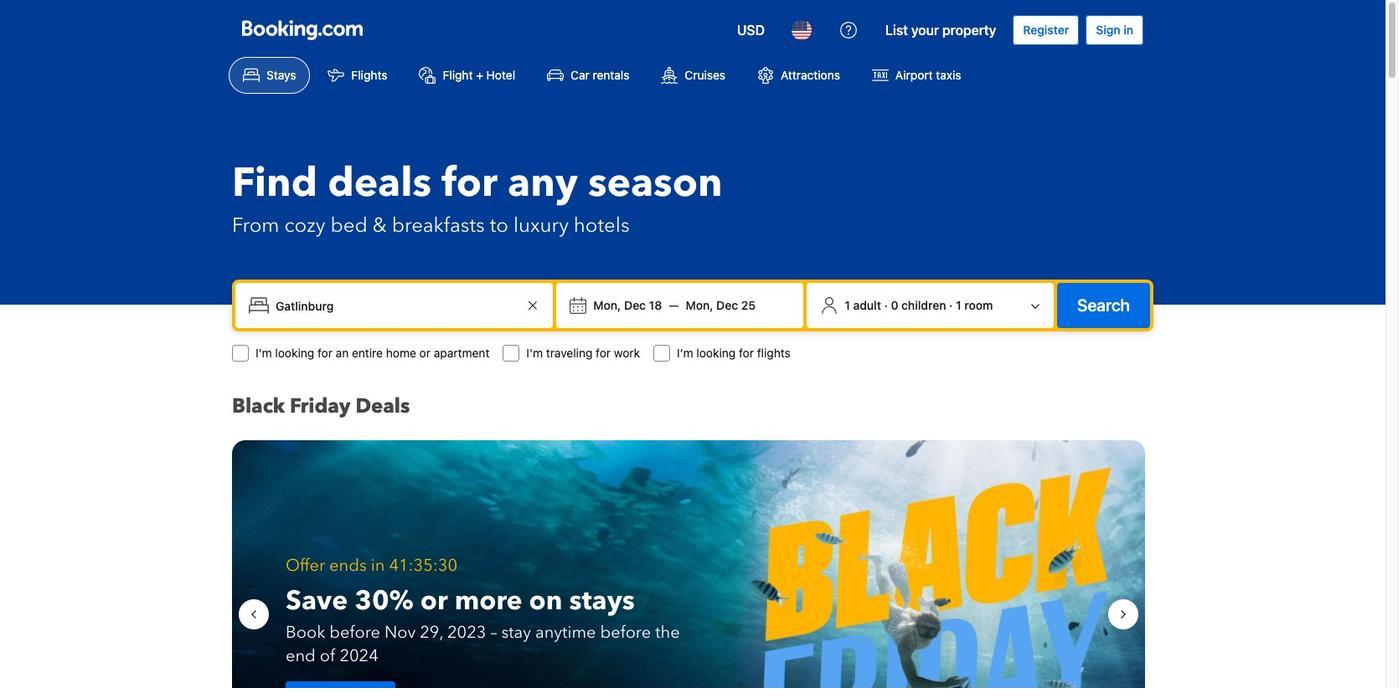 Task type: vqa. For each thing, say whether or not it's contained in the screenshot.
for within the the find deals for any season from cozy bed & breakfasts to luxury hotels
yes



Task type: locate. For each thing, give the bounding box(es) containing it.
any
[[508, 156, 578, 211]]

to
[[490, 212, 509, 240]]

list
[[886, 23, 908, 38]]

cruises link
[[647, 57, 740, 94]]

0 horizontal spatial in
[[371, 555, 385, 577]]

save
[[286, 583, 348, 620]]

or
[[420, 346, 431, 360], [420, 583, 448, 620]]

1 horizontal spatial 1
[[956, 298, 962, 313]]

·
[[884, 298, 888, 313], [949, 298, 953, 313]]

for for any
[[442, 156, 498, 211]]

0 horizontal spatial 1
[[845, 298, 850, 313]]

2024
[[340, 645, 379, 668]]

or up 29,
[[420, 583, 448, 620]]

0 horizontal spatial dec
[[624, 298, 646, 313]]

bed
[[331, 212, 368, 240]]

2 · from the left
[[949, 298, 953, 313]]

for up to
[[442, 156, 498, 211]]

looking right i'm
[[697, 346, 736, 360]]

mon, dec 18 — mon, dec 25
[[594, 298, 756, 313]]

i'm
[[256, 346, 272, 360], [527, 346, 543, 360]]

0 horizontal spatial before
[[330, 622, 380, 644]]

in right ends
[[371, 555, 385, 577]]

from
[[232, 212, 279, 240]]

i'm looking for flights
[[677, 346, 791, 360]]

or for apartment
[[420, 346, 431, 360]]

book
[[286, 622, 325, 644]]

1 adult · 0 children · 1 room
[[845, 298, 993, 313]]

taxis
[[936, 68, 962, 82]]

airport taxis link
[[858, 57, 976, 94]]

i'm up black
[[256, 346, 272, 360]]

an
[[336, 346, 349, 360]]

for inside the find deals for any season from cozy bed & breakfasts to luxury hotels
[[442, 156, 498, 211]]

30%
[[355, 583, 414, 620]]

of
[[320, 645, 335, 668]]

2 looking from the left
[[697, 346, 736, 360]]

i'm
[[677, 346, 693, 360]]

41:35:30
[[389, 555, 457, 577]]

i'm traveling for work
[[527, 346, 640, 360]]

dec left 18
[[624, 298, 646, 313]]

room
[[965, 298, 993, 313]]

find
[[232, 156, 318, 211]]

looking left an
[[275, 346, 314, 360]]

· right children
[[949, 298, 953, 313]]

in right sign
[[1124, 23, 1134, 37]]

1 horizontal spatial looking
[[697, 346, 736, 360]]

looking for i'm
[[697, 346, 736, 360]]

hotel
[[487, 68, 515, 82]]

attractions
[[781, 68, 840, 82]]

25
[[741, 298, 756, 313]]

dec
[[624, 298, 646, 313], [717, 298, 738, 313]]

2 before from the left
[[600, 622, 651, 644]]

car rentals
[[571, 68, 630, 82]]

1 vertical spatial in
[[371, 555, 385, 577]]

for left flights
[[739, 346, 754, 360]]

offer ends in 41:35:30 save 30% or more on stays book before nov 29, 2023 – stay anytime before the end of 2024
[[286, 555, 680, 668]]

1 adult · 0 children · 1 room button
[[814, 290, 1047, 322]]

1 mon, from the left
[[594, 298, 621, 313]]

1 vertical spatial or
[[420, 583, 448, 620]]

for
[[442, 156, 498, 211], [318, 346, 333, 360], [596, 346, 611, 360], [739, 346, 754, 360]]

1 · from the left
[[884, 298, 888, 313]]

i'm left traveling at the left of the page
[[527, 346, 543, 360]]

or inside offer ends in 41:35:30 save 30% or more on stays book before nov 29, 2023 – stay anytime before the end of 2024
[[420, 583, 448, 620]]

before up 2024
[[330, 622, 380, 644]]

end
[[286, 645, 316, 668]]

season
[[588, 156, 723, 211]]

airport
[[896, 68, 933, 82]]

looking
[[275, 346, 314, 360], [697, 346, 736, 360]]

1 horizontal spatial in
[[1124, 23, 1134, 37]]

&
[[373, 212, 387, 240]]

nov
[[385, 622, 416, 644]]

1 i'm from the left
[[256, 346, 272, 360]]

0 horizontal spatial mon,
[[594, 298, 621, 313]]

or right home
[[420, 346, 431, 360]]

dec left 25
[[717, 298, 738, 313]]

2 i'm from the left
[[527, 346, 543, 360]]

0 vertical spatial in
[[1124, 23, 1134, 37]]

flight
[[443, 68, 473, 82]]

in
[[1124, 23, 1134, 37], [371, 555, 385, 577]]

for left work
[[596, 346, 611, 360]]

0 horizontal spatial looking
[[275, 346, 314, 360]]

car rentals link
[[533, 57, 644, 94]]

stay
[[501, 622, 531, 644]]

mon, left 18
[[594, 298, 621, 313]]

flights
[[757, 346, 791, 360]]

for left an
[[318, 346, 333, 360]]

search
[[1078, 296, 1130, 315]]

1 left adult
[[845, 298, 850, 313]]

1 left room at the right of page
[[956, 298, 962, 313]]

or for more
[[420, 583, 448, 620]]

· left 0
[[884, 298, 888, 313]]

2023
[[447, 622, 486, 644]]

0 horizontal spatial ·
[[884, 298, 888, 313]]

1 horizontal spatial dec
[[717, 298, 738, 313]]

2 mon, from the left
[[686, 298, 713, 313]]

mon, dec 25 button
[[679, 291, 762, 321]]

mon, right —
[[686, 298, 713, 313]]

stays
[[569, 583, 635, 620]]

29,
[[420, 622, 443, 644]]

0 horizontal spatial i'm
[[256, 346, 272, 360]]

0 vertical spatial or
[[420, 346, 431, 360]]

+
[[476, 68, 483, 82]]

mon,
[[594, 298, 621, 313], [686, 298, 713, 313]]

flights
[[351, 68, 387, 82]]

offer
[[286, 555, 325, 577]]

1 horizontal spatial before
[[600, 622, 651, 644]]

1 horizontal spatial i'm
[[527, 346, 543, 360]]

entire
[[352, 346, 383, 360]]

before
[[330, 622, 380, 644], [600, 622, 651, 644]]

deals
[[328, 156, 432, 211]]

1 looking from the left
[[275, 346, 314, 360]]

adult
[[853, 298, 881, 313]]

1 horizontal spatial ·
[[949, 298, 953, 313]]

1 horizontal spatial mon,
[[686, 298, 713, 313]]

deals on stays image
[[232, 441, 1145, 689]]

before down stays
[[600, 622, 651, 644]]



Task type: describe. For each thing, give the bounding box(es) containing it.
1 before from the left
[[330, 622, 380, 644]]

–
[[490, 622, 497, 644]]

the
[[655, 622, 680, 644]]

more
[[455, 583, 522, 620]]

rentals
[[593, 68, 630, 82]]

apartment
[[434, 346, 490, 360]]

traveling
[[546, 346, 593, 360]]

on
[[529, 583, 563, 620]]

your
[[912, 23, 939, 38]]

sign
[[1096, 23, 1121, 37]]

looking for i'm
[[275, 346, 314, 360]]

flights link
[[314, 57, 402, 94]]

luxury
[[514, 212, 569, 240]]

breakfasts
[[392, 212, 485, 240]]

i'm looking for an entire home or apartment
[[256, 346, 490, 360]]

property
[[943, 23, 996, 38]]

hotels
[[574, 212, 630, 240]]

children
[[902, 298, 946, 313]]

cozy
[[284, 212, 326, 240]]

0
[[891, 298, 899, 313]]

sign in link
[[1086, 15, 1144, 45]]

flight + hotel
[[443, 68, 515, 82]]

flight + hotel link
[[405, 57, 530, 94]]

black friday deals
[[232, 393, 410, 421]]

2 1 from the left
[[956, 298, 962, 313]]

in inside offer ends in 41:35:30 save 30% or more on stays book before nov 29, 2023 – stay anytime before the end of 2024
[[371, 555, 385, 577]]

attractions link
[[743, 57, 855, 94]]

anytime
[[535, 622, 596, 644]]

register link
[[1013, 15, 1079, 45]]

register
[[1023, 23, 1069, 37]]

2 dec from the left
[[717, 298, 738, 313]]

work
[[614, 346, 640, 360]]

booking.com image
[[242, 20, 363, 40]]

—
[[669, 298, 679, 313]]

stays
[[266, 68, 296, 82]]

ends
[[329, 555, 367, 577]]

friday
[[290, 393, 351, 421]]

airport taxis
[[896, 68, 962, 82]]

1 1 from the left
[[845, 298, 850, 313]]

sign in
[[1096, 23, 1134, 37]]

deals
[[356, 393, 410, 421]]

usd
[[737, 23, 765, 38]]

18
[[649, 298, 662, 313]]

for for flights
[[739, 346, 754, 360]]

Where are you going? field
[[269, 291, 523, 321]]

mon, dec 18 button
[[587, 291, 669, 321]]

list your property
[[886, 23, 996, 38]]

black
[[232, 393, 285, 421]]

search button
[[1057, 283, 1150, 328]]

usd button
[[727, 10, 775, 50]]

for for work
[[596, 346, 611, 360]]

i'm for i'm looking for an entire home or apartment
[[256, 346, 272, 360]]

i'm for i'm traveling for work
[[527, 346, 543, 360]]

home
[[386, 346, 416, 360]]

find deals for any season from cozy bed & breakfasts to luxury hotels
[[232, 156, 723, 240]]

1 dec from the left
[[624, 298, 646, 313]]

cruises
[[685, 68, 726, 82]]

stays link
[[229, 57, 310, 94]]

car
[[571, 68, 590, 82]]

list your property link
[[876, 10, 1007, 50]]

for for an
[[318, 346, 333, 360]]



